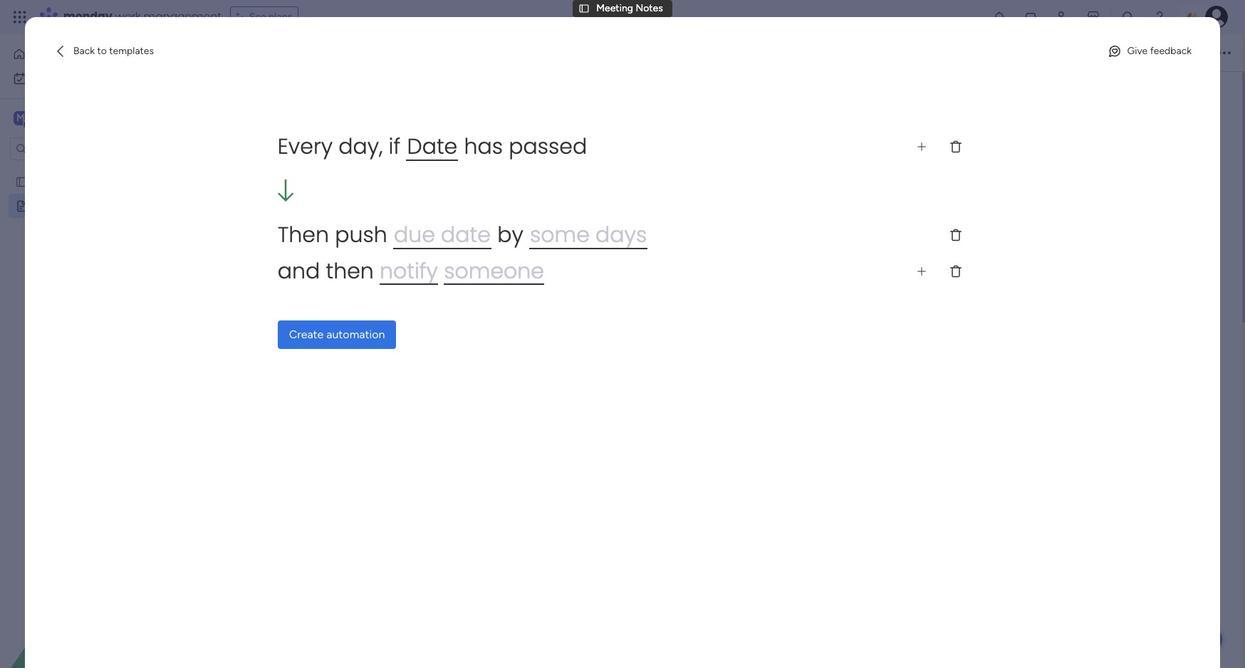 Task type: vqa. For each thing, say whether or not it's contained in the screenshot.
off associated with Add Time Off button
no



Task type: locate. For each thing, give the bounding box(es) containing it.
[insert
[[470, 273, 504, 287]]

by
[[498, 220, 524, 250]]

3 2 image from the top
[[473, 556, 477, 560]]

meeting notes
[[597, 2, 663, 14], [438, 122, 622, 158], [33, 200, 100, 212], [439, 233, 592, 260]]

and then notify
[[278, 256, 438, 287]]

meeting notes inside field
[[438, 122, 622, 158]]

meeting notes inside list box
[[33, 200, 100, 212]]

passed
[[509, 131, 587, 162]]

1 public board image from the top
[[15, 175, 29, 188]]

share button
[[1146, 41, 1205, 64]]

feedback
[[1151, 45, 1192, 57]]

search everything image
[[1122, 10, 1136, 24]]

notes
[[636, 2, 663, 14], [548, 122, 622, 158], [73, 200, 100, 212], [529, 233, 592, 260]]

then
[[326, 256, 374, 287]]

give feedback button
[[1102, 40, 1198, 63]]

lottie animation element
[[0, 525, 182, 669]]

1 vertical spatial public board image
[[15, 199, 29, 212]]

plans
[[269, 11, 292, 23]]

2 image
[[473, 470, 477, 475], [473, 492, 477, 496], [473, 556, 477, 560], [473, 593, 477, 597], [473, 614, 477, 619]]

if
[[389, 131, 401, 162]]

workspace image
[[14, 110, 28, 126]]

workspace
[[61, 111, 117, 125]]

meeting inside list box
[[33, 200, 70, 212]]

to
[[97, 45, 107, 57]]

main
[[33, 111, 58, 125]]

public board image
[[15, 175, 29, 188], [15, 199, 29, 212]]

has
[[464, 131, 503, 162]]

1 2 image from the top
[[473, 470, 477, 475]]

update feed image
[[1024, 10, 1038, 24]]

home option
[[9, 43, 173, 66]]

0 vertical spatial public board image
[[15, 175, 29, 188]]

back to templates button
[[48, 40, 160, 63]]

monday
[[63, 9, 112, 25]]

notes inside list box
[[73, 200, 100, 212]]

option
[[0, 169, 182, 171]]

and
[[278, 256, 320, 287]]

main workspace
[[33, 111, 117, 125]]

2 image
[[473, 513, 477, 517]]

create
[[289, 328, 324, 342]]

meeting
[[597, 2, 634, 14], [438, 122, 543, 158], [33, 200, 70, 212], [439, 233, 524, 260]]

management
[[144, 9, 221, 25]]

create automation
[[289, 328, 385, 342]]

days
[[596, 220, 647, 250]]

then
[[278, 220, 329, 250]]

date: [insert date]
[[439, 273, 536, 287]]

home
[[31, 48, 59, 60]]

due
[[394, 220, 435, 250]]

lottie animation image
[[0, 525, 182, 669]]

back to templates
[[73, 45, 154, 57]]



Task type: describe. For each thing, give the bounding box(es) containing it.
invite members image
[[1056, 10, 1070, 24]]

kendall parks image
[[1206, 6, 1229, 29]]

home link
[[9, 43, 173, 66]]

share
[[1172, 46, 1198, 58]]

notify
[[380, 256, 438, 287]]

every day, if date has passed
[[278, 131, 587, 162]]

notifications image
[[993, 10, 1007, 24]]

back
[[73, 45, 95, 57]]

then push due date by some days
[[278, 220, 647, 250]]

Meeting Notes field
[[434, 122, 626, 159]]

see plans
[[249, 11, 292, 23]]

date]
[[507, 273, 536, 287]]

monday marketplace image
[[1087, 10, 1101, 24]]

give
[[1128, 45, 1148, 57]]

4 2 image from the top
[[473, 593, 477, 597]]

create automation button
[[278, 321, 397, 349]]

every
[[278, 131, 333, 162]]

help image
[[1153, 10, 1167, 24]]

automation
[[327, 328, 385, 342]]

2 public board image from the top
[[15, 199, 29, 212]]

give feedback
[[1128, 45, 1192, 57]]

monday work management
[[63, 9, 221, 25]]

templates
[[109, 45, 154, 57]]

push
[[335, 220, 388, 250]]

meeting inside field
[[438, 122, 543, 158]]

date
[[407, 131, 458, 162]]

2 2 image from the top
[[473, 492, 477, 496]]

v2 ellipsis image
[[1219, 43, 1232, 62]]

select product image
[[13, 10, 27, 24]]

someone
[[444, 256, 544, 287]]

meeting notes list box
[[0, 166, 182, 410]]

workspace selection element
[[14, 110, 119, 128]]

see
[[249, 11, 266, 23]]

some
[[530, 220, 590, 250]]

m
[[16, 112, 25, 124]]

notes inside field
[[548, 122, 622, 158]]

day,
[[339, 131, 383, 162]]

work
[[115, 9, 141, 25]]

5 2 image from the top
[[473, 614, 477, 619]]

date
[[441, 220, 491, 250]]

date:
[[439, 273, 467, 287]]

see plans button
[[230, 6, 299, 28]]

give feedback link
[[1102, 40, 1198, 63]]



